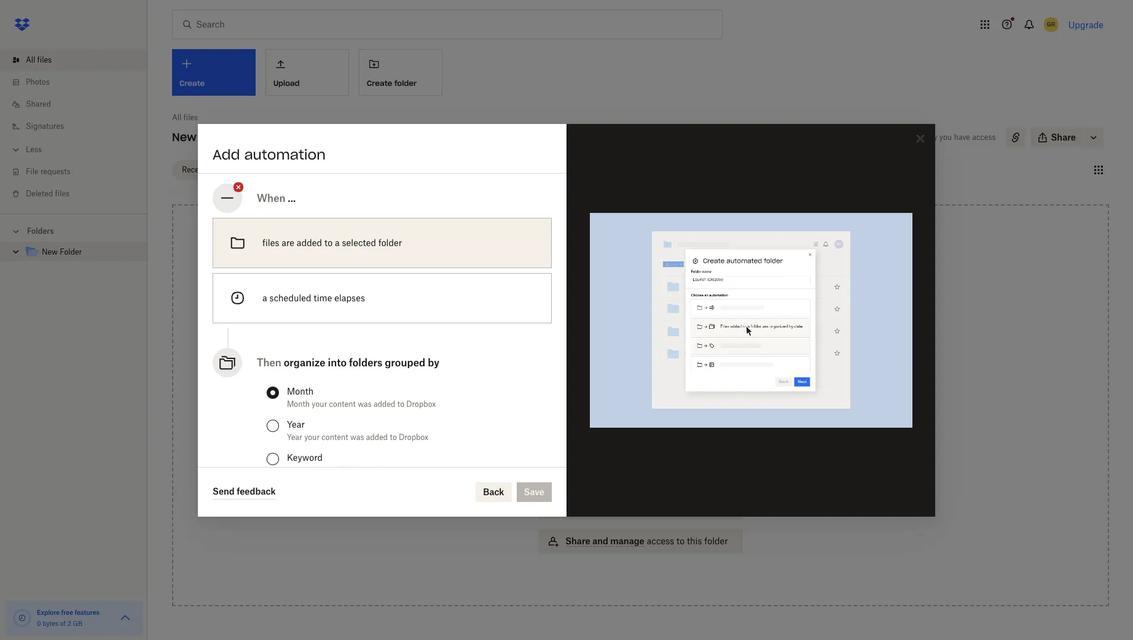 Task type: vqa. For each thing, say whether or not it's contained in the screenshot.


Task type: describe. For each thing, give the bounding box(es) containing it.
all files list item
[[0, 49, 147, 71]]

quota usage element
[[12, 609, 32, 629]]

import button
[[538, 461, 743, 485]]

deleted files link
[[10, 183, 147, 205]]

send feedback
[[213, 487, 276, 497]]

shared
[[26, 100, 51, 109]]

files inside button
[[602, 502, 620, 513]]

organize into folders grouped by
[[284, 357, 439, 369]]

into
[[328, 357, 347, 369]]

month month your content was added to dropbox
[[287, 386, 436, 409]]

1 vertical spatial all
[[172, 113, 181, 122]]

create
[[367, 79, 392, 88]]

organize
[[284, 357, 325, 369]]

only
[[921, 133, 938, 142]]

are
[[282, 238, 294, 248]]

upgrade link
[[1068, 19, 1104, 30]]

files inside add automation dialog
[[262, 238, 279, 248]]

photos
[[26, 77, 50, 87]]

time
[[314, 293, 332, 303]]

group
[[287, 466, 309, 475]]

all files inside all files list item
[[26, 55, 52, 65]]

request files
[[566, 502, 620, 513]]

'upload'
[[631, 340, 664, 350]]

specific
[[321, 466, 348, 475]]

your for month
[[312, 400, 327, 409]]

your inside more ways to add content 'element'
[[663, 433, 681, 444]]

manage
[[610, 536, 644, 547]]

and
[[592, 536, 608, 547]]

import
[[566, 468, 594, 478]]

share for share and manage access to this folder
[[566, 536, 590, 547]]

0 vertical spatial this
[[598, 433, 613, 444]]

from
[[642, 433, 661, 444]]

selected
[[342, 238, 376, 248]]

keyword group by specific keywords
[[287, 453, 384, 475]]

share button
[[1030, 128, 1083, 147]]

files are added to a selected folder
[[262, 238, 402, 248]]

file
[[26, 167, 38, 176]]

drop
[[588, 326, 609, 337]]

added for year
[[366, 433, 388, 442]]

ways
[[610, 402, 632, 412]]

gb
[[73, 621, 82, 628]]

of
[[60, 621, 66, 628]]

0 vertical spatial a
[[335, 238, 340, 248]]

folders
[[349, 357, 382, 369]]

then
[[257, 357, 281, 369]]

deleted files
[[26, 189, 70, 198]]

folders button
[[0, 222, 147, 240]]

drop files here to upload, or use the 'upload' button
[[588, 326, 693, 350]]

automation
[[244, 146, 326, 163]]

1 horizontal spatial by
[[428, 357, 439, 369]]

Year radio
[[267, 420, 279, 432]]

0 vertical spatial new folder
[[172, 130, 236, 144]]

by inside keyword group by specific keywords
[[311, 466, 319, 475]]

dropbox for year
[[399, 433, 428, 442]]

or
[[588, 340, 597, 350]]

content inside 'element'
[[662, 402, 695, 412]]

request files button
[[538, 495, 743, 520]]

deleted
[[26, 189, 53, 198]]

to left selected
[[324, 238, 333, 248]]

list containing all files
[[0, 42, 147, 214]]

0 vertical spatial added
[[297, 238, 322, 248]]

1 vertical spatial folder
[[60, 248, 82, 257]]

bytes
[[43, 621, 58, 628]]

create folder
[[367, 79, 417, 88]]

to left the add
[[634, 402, 642, 412]]

dropbox for month
[[406, 400, 436, 409]]

recents
[[182, 165, 210, 174]]

more ways to add content
[[586, 402, 695, 412]]

scheduled
[[270, 293, 311, 303]]

more ways to add content element
[[536, 401, 745, 567]]

access for manage
[[647, 536, 674, 547]]

file requests
[[26, 167, 71, 176]]

add
[[213, 146, 240, 163]]

create folder button
[[359, 49, 442, 96]]

0 horizontal spatial all files link
[[10, 49, 147, 71]]

explore free features 0 bytes of 2 gb
[[37, 610, 99, 628]]

0 vertical spatial folder
[[200, 130, 236, 144]]

you
[[940, 133, 952, 142]]

folder inside button
[[395, 79, 417, 88]]

access this folder from your desktop
[[566, 433, 716, 444]]

more
[[586, 402, 608, 412]]

add
[[644, 402, 660, 412]]



Task type: locate. For each thing, give the bounding box(es) containing it.
was
[[358, 400, 372, 409], [350, 433, 364, 442]]

added inside year year your content was added to dropbox
[[366, 433, 388, 442]]

0
[[37, 621, 41, 628]]

list
[[0, 42, 147, 214]]

all up recents button
[[172, 113, 181, 122]]

your inside the month month your content was added to dropbox
[[312, 400, 327, 409]]

keyword
[[287, 453, 323, 463]]

new folder link
[[25, 245, 138, 261]]

files
[[37, 55, 52, 65], [183, 113, 198, 122], [55, 189, 70, 198], [262, 238, 279, 248], [611, 326, 628, 337], [602, 502, 620, 513]]

files up the
[[611, 326, 628, 337]]

button
[[666, 340, 693, 350]]

send
[[213, 487, 235, 497]]

1 year from the top
[[287, 419, 305, 430]]

0 vertical spatial access
[[972, 133, 996, 142]]

1 horizontal spatial all
[[172, 113, 181, 122]]

was for month
[[358, 400, 372, 409]]

0 vertical spatial all files link
[[10, 49, 147, 71]]

to down the month month your content was added to dropbox
[[390, 433, 397, 442]]

a
[[335, 238, 340, 248], [262, 293, 267, 303]]

0 horizontal spatial by
[[311, 466, 319, 475]]

add automation dialog
[[198, 124, 935, 517]]

share inside more ways to add content 'element'
[[566, 536, 590, 547]]

folder down folders 'button'
[[60, 248, 82, 257]]

1 vertical spatial a
[[262, 293, 267, 303]]

all files link up 'recents'
[[172, 112, 198, 124]]

0 vertical spatial share
[[1051, 132, 1076, 143]]

0 horizontal spatial folder
[[60, 248, 82, 257]]

0 horizontal spatial share
[[566, 536, 590, 547]]

new up 'recents'
[[172, 130, 197, 144]]

all inside list item
[[26, 55, 35, 65]]

added up year year your content was added to dropbox
[[374, 400, 395, 409]]

added inside the month month your content was added to dropbox
[[374, 400, 395, 409]]

share for share
[[1051, 132, 1076, 143]]

this
[[598, 433, 613, 444], [687, 536, 702, 547]]

to right here
[[652, 326, 660, 337]]

1 horizontal spatial a
[[335, 238, 340, 248]]

added
[[297, 238, 322, 248], [374, 400, 395, 409], [366, 433, 388, 442]]

your for year
[[304, 433, 320, 442]]

a left selected
[[335, 238, 340, 248]]

requests
[[40, 167, 71, 176]]

2 year from the top
[[287, 433, 302, 442]]

year
[[287, 419, 305, 430], [287, 433, 302, 442]]

have
[[954, 133, 970, 142]]

0 vertical spatial all
[[26, 55, 35, 65]]

signatures
[[26, 122, 64, 131]]

dropbox inside the month month your content was added to dropbox
[[406, 400, 436, 409]]

1 vertical spatial added
[[374, 400, 395, 409]]

elapses
[[334, 293, 365, 303]]

add automation
[[213, 146, 326, 163]]

1 vertical spatial month
[[287, 400, 310, 409]]

all files link
[[10, 49, 147, 71], [172, 112, 198, 124]]

folder inside add automation dialog
[[378, 238, 402, 248]]

keywords
[[350, 466, 384, 475]]

Keyword radio
[[267, 453, 279, 466]]

added for month
[[374, 400, 395, 409]]

new down folders
[[42, 248, 58, 257]]

all
[[26, 55, 35, 65], [172, 113, 181, 122]]

year up keyword
[[287, 433, 302, 442]]

content inside year year your content was added to dropbox
[[322, 433, 348, 442]]

dropbox image
[[10, 12, 34, 37]]

2
[[67, 621, 71, 628]]

1 vertical spatial new folder
[[42, 248, 82, 257]]

access inside more ways to add content 'element'
[[647, 536, 674, 547]]

by down keyword
[[311, 466, 319, 475]]

content for month
[[329, 400, 356, 409]]

all files up photos
[[26, 55, 52, 65]]

your inside year year your content was added to dropbox
[[304, 433, 320, 442]]

dropbox inside year year your content was added to dropbox
[[399, 433, 428, 442]]

share and manage access to this folder
[[566, 536, 728, 547]]

new folder inside new folder link
[[42, 248, 82, 257]]

files right the deleted
[[55, 189, 70, 198]]

0 horizontal spatial all files
[[26, 55, 52, 65]]

month down organize
[[287, 400, 310, 409]]

0 vertical spatial month
[[287, 386, 314, 397]]

to inside year year your content was added to dropbox
[[390, 433, 397, 442]]

0 vertical spatial by
[[428, 357, 439, 369]]

1 vertical spatial all files link
[[172, 112, 198, 124]]

0 vertical spatial year
[[287, 419, 305, 430]]

1 horizontal spatial all files link
[[172, 112, 198, 124]]

feedback
[[237, 487, 276, 497]]

all files
[[26, 55, 52, 65], [172, 113, 198, 122]]

1 horizontal spatial all files
[[172, 113, 198, 122]]

0 vertical spatial dropbox
[[406, 400, 436, 409]]

recents button
[[172, 160, 220, 180]]

0 vertical spatial new
[[172, 130, 197, 144]]

0 horizontal spatial this
[[598, 433, 613, 444]]

use
[[599, 340, 613, 350]]

was up keyword group by specific keywords
[[350, 433, 364, 442]]

photos link
[[10, 71, 147, 93]]

Month radio
[[267, 387, 279, 399]]

1 vertical spatial all files
[[172, 113, 198, 122]]

1 vertical spatial share
[[566, 536, 590, 547]]

grouped
[[385, 357, 425, 369]]

dropbox
[[406, 400, 436, 409], [399, 433, 428, 442]]

0 vertical spatial all files
[[26, 55, 52, 65]]

to down request files button
[[677, 536, 685, 547]]

to
[[324, 238, 333, 248], [652, 326, 660, 337], [397, 400, 404, 409], [634, 402, 642, 412], [390, 433, 397, 442], [677, 536, 685, 547]]

1 vertical spatial access
[[647, 536, 674, 547]]

content for year
[[322, 433, 348, 442]]

all up photos
[[26, 55, 35, 65]]

new folder up add
[[172, 130, 236, 144]]

0 horizontal spatial all
[[26, 55, 35, 65]]

to inside drop files here to upload, or use the 'upload' button
[[652, 326, 660, 337]]

starred
[[235, 165, 261, 174]]

all files up 'recents'
[[172, 113, 198, 122]]

files right the request
[[602, 502, 620, 513]]

was for year
[[350, 433, 364, 442]]

2 month from the top
[[287, 400, 310, 409]]

only you have access
[[921, 133, 996, 142]]

files inside drop files here to upload, or use the 'upload' button
[[611, 326, 628, 337]]

1 month from the top
[[287, 386, 314, 397]]

all files link up shared link
[[10, 49, 147, 71]]

features
[[75, 610, 99, 617]]

1 vertical spatial this
[[687, 536, 702, 547]]

2 vertical spatial added
[[366, 433, 388, 442]]

year year your content was added to dropbox
[[287, 419, 428, 442]]

folder
[[395, 79, 417, 88], [378, 238, 402, 248], [616, 433, 639, 444], [704, 536, 728, 547]]

your
[[312, 400, 327, 409], [304, 433, 320, 442], [663, 433, 681, 444]]

0 horizontal spatial access
[[647, 536, 674, 547]]

0 horizontal spatial new folder
[[42, 248, 82, 257]]

here
[[631, 326, 649, 337]]

upload,
[[662, 326, 693, 337]]

signatures link
[[10, 116, 147, 138]]

send feedback button
[[213, 485, 276, 500]]

month right month option
[[287, 386, 314, 397]]

1 horizontal spatial share
[[1051, 132, 1076, 143]]

to inside the month month your content was added to dropbox
[[397, 400, 404, 409]]

new inside new folder link
[[42, 248, 58, 257]]

your down organize
[[312, 400, 327, 409]]

1 vertical spatial was
[[350, 433, 364, 442]]

the
[[616, 340, 629, 350]]

0 horizontal spatial a
[[262, 293, 267, 303]]

a scheduled time elapses
[[262, 293, 365, 303]]

less image
[[10, 144, 22, 156]]

was up year year your content was added to dropbox
[[358, 400, 372, 409]]

desktop
[[683, 433, 716, 444]]

by right grouped
[[428, 357, 439, 369]]

shared link
[[10, 93, 147, 116]]

explore
[[37, 610, 60, 617]]

back button
[[476, 483, 512, 502]]

less
[[26, 145, 42, 154]]

your up keyword
[[304, 433, 320, 442]]

0 vertical spatial was
[[358, 400, 372, 409]]

files left are
[[262, 238, 279, 248]]

to down grouped
[[397, 400, 404, 409]]

content inside the month month your content was added to dropbox
[[329, 400, 356, 409]]

1 vertical spatial by
[[311, 466, 319, 475]]

folder
[[200, 130, 236, 144], [60, 248, 82, 257]]

1 horizontal spatial new
[[172, 130, 197, 144]]

1 vertical spatial new
[[42, 248, 58, 257]]

content
[[329, 400, 356, 409], [662, 402, 695, 412], [322, 433, 348, 442]]

access right 'have'
[[972, 133, 996, 142]]

new folder down folders 'button'
[[42, 248, 82, 257]]

content up keyword group by specific keywords
[[322, 433, 348, 442]]

...
[[288, 192, 296, 204]]

new folder
[[172, 130, 236, 144], [42, 248, 82, 257]]

access
[[972, 133, 996, 142], [647, 536, 674, 547]]

files inside list item
[[37, 55, 52, 65]]

year right year "radio"
[[287, 419, 305, 430]]

1 vertical spatial year
[[287, 433, 302, 442]]

added right are
[[297, 238, 322, 248]]

was inside the month month your content was added to dropbox
[[358, 400, 372, 409]]

1 horizontal spatial new folder
[[172, 130, 236, 144]]

free
[[61, 610, 73, 617]]

files up photos
[[37, 55, 52, 65]]

0 horizontal spatial new
[[42, 248, 58, 257]]

starred button
[[225, 160, 271, 180]]

content right the add
[[662, 402, 695, 412]]

back
[[483, 487, 504, 497]]

new
[[172, 130, 197, 144], [42, 248, 58, 257]]

folder up add
[[200, 130, 236, 144]]

your right from
[[663, 433, 681, 444]]

1 horizontal spatial access
[[972, 133, 996, 142]]

1 vertical spatial dropbox
[[399, 433, 428, 442]]

a left scheduled
[[262, 293, 267, 303]]

share
[[1051, 132, 1076, 143], [566, 536, 590, 547]]

upgrade
[[1068, 19, 1104, 30]]

access for have
[[972, 133, 996, 142]]

files up 'recents'
[[183, 113, 198, 122]]

access right manage
[[647, 536, 674, 547]]

1 horizontal spatial this
[[687, 536, 702, 547]]

month
[[287, 386, 314, 397], [287, 400, 310, 409]]

folders
[[27, 227, 54, 236]]

file requests link
[[10, 161, 147, 183]]

was inside year year your content was added to dropbox
[[350, 433, 364, 442]]

by
[[428, 357, 439, 369], [311, 466, 319, 475]]

content up year year your content was added to dropbox
[[329, 400, 356, 409]]

when
[[257, 192, 285, 204]]

access
[[566, 433, 596, 444]]

request
[[566, 502, 600, 513]]

share inside "button"
[[1051, 132, 1076, 143]]

added up 'keywords'
[[366, 433, 388, 442]]

1 horizontal spatial folder
[[200, 130, 236, 144]]



